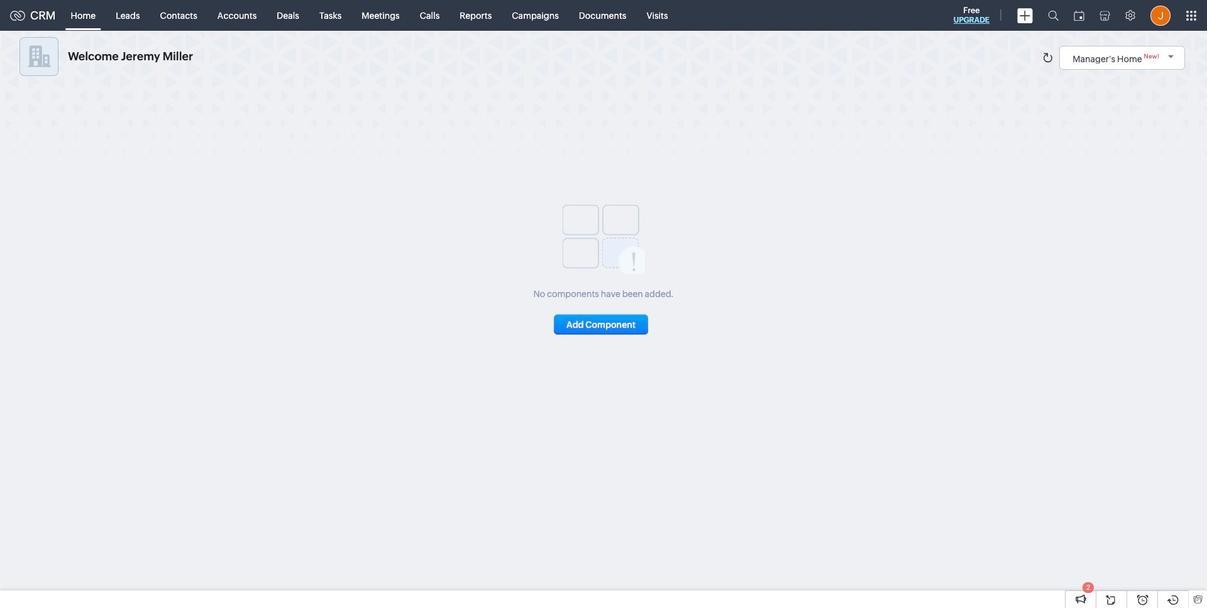 Task type: locate. For each thing, give the bounding box(es) containing it.
profile element
[[1144, 0, 1179, 31]]

calendar image
[[1074, 10, 1085, 20]]

profile image
[[1151, 5, 1171, 25]]

logo image
[[10, 10, 25, 20]]



Task type: vqa. For each thing, say whether or not it's contained in the screenshot.
search image
yes



Task type: describe. For each thing, give the bounding box(es) containing it.
search image
[[1049, 10, 1059, 21]]

create menu element
[[1010, 0, 1041, 31]]

create menu image
[[1018, 8, 1034, 23]]

search element
[[1041, 0, 1067, 31]]



